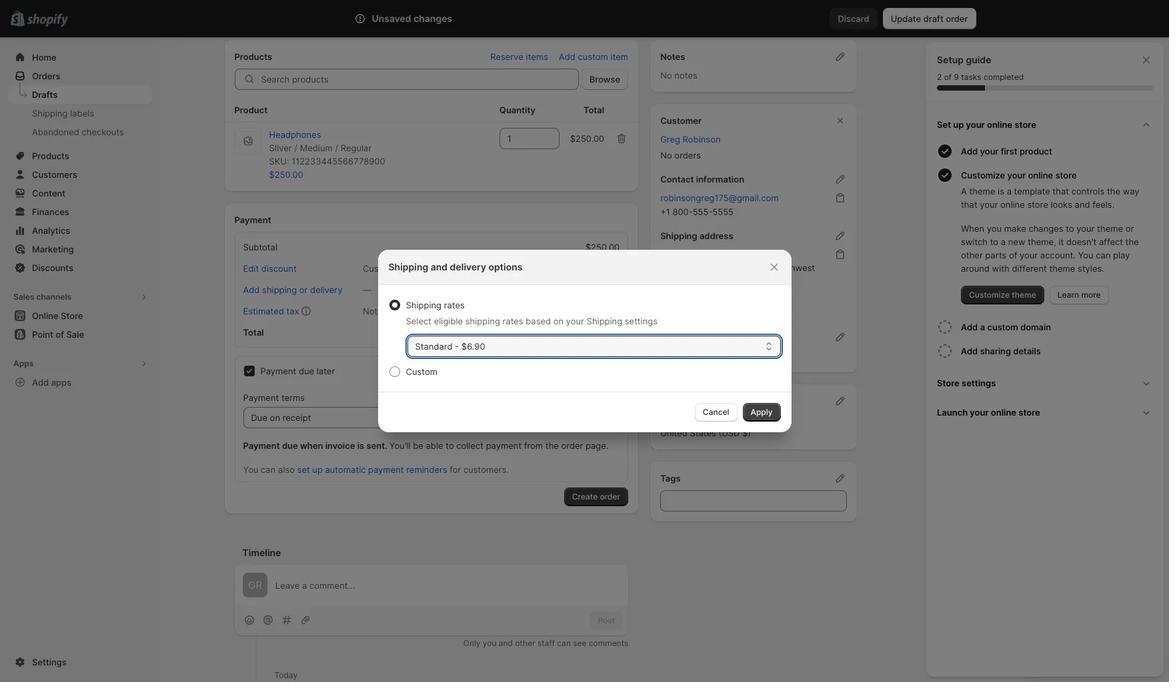 Task type: vqa. For each thing, say whether or not it's contained in the screenshot.
'.'
no



Task type: locate. For each thing, give the bounding box(es) containing it.
shipping down drafts on the left top
[[32, 108, 68, 119]]

add for add apps
[[32, 378, 49, 388]]

add left apps
[[32, 378, 49, 388]]

feels.
[[1093, 199, 1115, 210]]

0 horizontal spatial rates
[[444, 300, 465, 311]]

due for later
[[299, 366, 314, 377]]

as
[[686, 351, 695, 362]]

payment for payment terms
[[243, 393, 279, 404]]

1 vertical spatial no
[[660, 150, 672, 161]]

0 vertical spatial shipping
[[262, 285, 297, 295]]

add down set up your online store
[[961, 146, 978, 157]]

rates up eligible
[[444, 300, 465, 311]]

1 vertical spatial $250.00
[[269, 169, 303, 180]]

on right due
[[270, 413, 280, 424]]

1 vertical spatial robinson
[[683, 134, 721, 145]]

$250.00
[[570, 133, 604, 144], [269, 169, 303, 180], [585, 242, 620, 253]]

to right able
[[446, 441, 454, 452]]

0 horizontal spatial changes
[[414, 13, 452, 24]]

also
[[278, 465, 295, 476]]

your right "set"
[[966, 119, 985, 130]]

add down the edit
[[243, 285, 260, 295]]

search button
[[391, 8, 778, 29]]

2 discount from the left
[[397, 263, 432, 274]]

is inside a theme is a template that controls the way that your online store looks and feels.
[[998, 186, 1004, 197]]

avenue
[[739, 263, 769, 273]]

1 horizontal spatial is
[[998, 186, 1004, 197]]

set up automatic payment reminders link
[[297, 465, 447, 476]]

0 vertical spatial due
[[299, 366, 314, 377]]

and up 'shipping rates'
[[431, 261, 448, 273]]

labels
[[70, 108, 94, 119]]

only
[[463, 639, 481, 649]]

2 $0.00 from the top
[[596, 306, 620, 317]]

shipping down 800-
[[660, 231, 697, 241]]

to for page.
[[446, 441, 454, 452]]

$0.00 for —
[[596, 285, 620, 295]]

you left also
[[243, 465, 258, 476]]

0 horizontal spatial custom
[[578, 51, 608, 62]]

customize your online store element
[[934, 185, 1159, 305]]

customize down with on the right top of the page
[[969, 290, 1010, 300]]

greg inside greg robinson no orders
[[660, 134, 680, 145]]

around
[[961, 263, 990, 274]]

1 horizontal spatial total
[[584, 105, 604, 115]]

address up same as shipping address at bottom right
[[688, 332, 722, 343]]

discounts
[[32, 263, 73, 273]]

2 vertical spatial and
[[499, 639, 513, 649]]

shipping
[[262, 285, 297, 295], [465, 316, 500, 327], [698, 351, 732, 362]]

greg left unsaved
[[326, 9, 346, 19]]

way
[[1123, 186, 1140, 197]]

avatar with initials g r image
[[242, 574, 267, 598]]

add your first product button
[[961, 139, 1159, 163]]

total down the add shipping or delivery
[[243, 327, 264, 338]]

to for affect
[[990, 237, 999, 247]]

cancel button
[[695, 404, 737, 422]]

your up $245.00
[[566, 316, 584, 327]]

launch your online store
[[937, 408, 1040, 418]]

can left see
[[557, 639, 571, 649]]

robinson up orders
[[683, 134, 721, 145]]

theme inside a theme is a template that controls the way that your online store looks and feels.
[[969, 186, 995, 197]]

later
[[317, 366, 335, 377]]

that up the looks
[[1053, 186, 1069, 197]]

can left also
[[261, 465, 276, 476]]

based
[[526, 316, 551, 327]]

when you make changes to your theme or switch to a new theme, it doesn't affect the other parts of your account. you can play around with different theme styles.
[[961, 223, 1139, 274]]

2 horizontal spatial shipping
[[698, 351, 732, 362]]

you
[[987, 223, 1002, 234], [483, 639, 497, 649]]

is left sent.
[[357, 441, 364, 452]]

1 horizontal spatial shipping
[[465, 316, 500, 327]]

greg for greg robinson today at 2:20 pm
[[326, 9, 346, 19]]

1 horizontal spatial a
[[1001, 237, 1006, 247]]

2 / from the left
[[335, 143, 338, 153]]

of down new
[[1009, 250, 1017, 261]]

2 vertical spatial shipping
[[698, 351, 732, 362]]

update draft order button
[[883, 8, 976, 29]]

1 vertical spatial shipping
[[465, 316, 500, 327]]

0 vertical spatial changes
[[414, 13, 452, 24]]

you can also set up automatic payment reminders for customers.
[[243, 465, 509, 476]]

custom up add sharing details
[[987, 322, 1018, 333]]

your inside add your first product button
[[980, 146, 999, 157]]

your inside shipping and delivery options dialog
[[566, 316, 584, 327]]

a theme is a template that controls the way that your online store looks and feels.
[[961, 186, 1140, 210]]

2 horizontal spatial a
[[1007, 186, 1012, 197]]

1 vertical spatial that
[[961, 199, 978, 210]]

theme right "a"
[[969, 186, 995, 197]]

1 vertical spatial greg
[[660, 134, 680, 145]]

1 horizontal spatial delivery
[[450, 261, 486, 273]]

item
[[611, 51, 628, 62]]

0 horizontal spatial can
[[261, 465, 276, 476]]

to up parts on the top right
[[990, 237, 999, 247]]

1 horizontal spatial settings
[[962, 378, 996, 389]]

learn
[[1058, 290, 1079, 300]]

2 vertical spatial a
[[980, 322, 985, 333]]

store down the template
[[1027, 199, 1048, 210]]

1 vertical spatial delivery
[[310, 285, 343, 295]]

greg
[[326, 9, 346, 19], [660, 134, 680, 145], [660, 249, 680, 260]]

online inside a theme is a template that controls the way that your online store looks and feels.
[[1000, 199, 1025, 210]]

order inside create order button
[[600, 492, 620, 502]]

5555
[[713, 207, 734, 217]]

unsaved changes
[[372, 13, 452, 24]]

$6.90
[[461, 341, 485, 352]]

address down 5555
[[700, 231, 733, 241]]

0 horizontal spatial a
[[980, 322, 985, 333]]

1 vertical spatial $0.00
[[596, 306, 620, 317]]

/
[[294, 143, 297, 153], [335, 143, 338, 153]]

1 horizontal spatial on
[[553, 316, 564, 327]]

store down add your first product button
[[1056, 170, 1077, 181]]

add right items
[[559, 51, 576, 62]]

1 horizontal spatial or
[[1126, 223, 1134, 234]]

payment up the payment terms
[[260, 366, 296, 377]]

0 vertical spatial rates
[[444, 300, 465, 311]]

add custom item button
[[551, 47, 636, 66]]

0 vertical spatial address
[[700, 231, 733, 241]]

other inside when you make changes to your theme or switch to a new theme, it doesn't affect the other parts of your account. you can play around with different theme styles.
[[961, 250, 983, 261]]

a down customize your online store
[[1007, 186, 1012, 197]]

1 horizontal spatial /
[[335, 143, 338, 153]]

0 horizontal spatial or
[[299, 285, 308, 295]]

custom up browse button
[[578, 51, 608, 62]]

0 vertical spatial order
[[946, 13, 968, 24]]

mark add sharing details as done image
[[937, 343, 953, 360]]

can
[[1096, 250, 1111, 261], [261, 465, 276, 476], [557, 639, 571, 649]]

shipping up $6.90
[[465, 316, 500, 327]]

2 vertical spatial the
[[545, 441, 559, 452]]

0 horizontal spatial you
[[483, 639, 497, 649]]

checkouts
[[82, 127, 124, 137]]

robinson inside the greg robinson 1600 pennsylvania avenue northwest washington dc 20500
[[683, 249, 721, 260]]

1 vertical spatial or
[[299, 285, 308, 295]]

store
[[937, 378, 960, 389]]

automatic
[[325, 465, 366, 476]]

2 vertical spatial $250.00
[[585, 242, 620, 253]]

add custom item
[[559, 51, 628, 62]]

2 horizontal spatial to
[[1066, 223, 1074, 234]]

payment for payment
[[234, 215, 271, 225]]

or down the edit discount button
[[299, 285, 308, 295]]

can down affect on the right of the page
[[1096, 250, 1111, 261]]

0 horizontal spatial custom
[[363, 263, 394, 274]]

custom inside button
[[578, 51, 608, 62]]

customize
[[961, 170, 1005, 181], [969, 290, 1010, 300]]

customize up "a"
[[961, 170, 1005, 181]]

1 horizontal spatial payment
[[486, 441, 522, 452]]

0 horizontal spatial of
[[944, 72, 952, 82]]

0 horizontal spatial you
[[243, 465, 258, 476]]

robinson up pennsylvania
[[683, 249, 721, 260]]

primary
[[660, 415, 692, 426]]

you for only
[[483, 639, 497, 649]]

discount up the add shipping or delivery
[[261, 263, 297, 274]]

1 vertical spatial to
[[990, 237, 999, 247]]

delivery left options on the top left of the page
[[450, 261, 486, 273]]

rates
[[444, 300, 465, 311], [503, 316, 523, 327]]

1 vertical spatial order
[[561, 441, 583, 452]]

0 horizontal spatial payment
[[368, 465, 404, 476]]

robinson left at
[[348, 9, 386, 19]]

discount for custom discount
[[397, 263, 432, 274]]

and right only
[[499, 639, 513, 649]]

shipping
[[32, 108, 68, 119], [660, 231, 697, 241], [389, 261, 428, 273], [406, 300, 442, 311], [587, 316, 622, 327]]

changes inside when you make changes to your theme or switch to a new theme, it doesn't affect the other parts of your account. you can play around with different theme styles.
[[1029, 223, 1064, 234]]

settings inside button
[[962, 378, 996, 389]]

dc
[[711, 276, 724, 287]]

reminders
[[406, 465, 447, 476]]

custom inside button
[[987, 322, 1018, 333]]

doesn't
[[1066, 237, 1097, 247]]

standard - $6.90
[[415, 341, 485, 352]]

customize for customize theme
[[969, 290, 1010, 300]]

1 vertical spatial customize
[[969, 290, 1010, 300]]

up
[[953, 119, 964, 130], [312, 465, 323, 476]]

0 vertical spatial other
[[961, 250, 983, 261]]

no left "notes"
[[660, 70, 672, 81]]

0 vertical spatial greg
[[326, 9, 346, 19]]

1 vertical spatial and
[[431, 261, 448, 273]]

1 vertical spatial on
[[270, 413, 280, 424]]

2 vertical spatial greg
[[660, 249, 680, 260]]

online up the template
[[1028, 170, 1053, 181]]

rates left based
[[503, 316, 523, 327]]

the
[[1107, 186, 1121, 197], [1126, 237, 1139, 247], [545, 441, 559, 452]]

up right set
[[312, 465, 323, 476]]

payment up due
[[243, 393, 279, 404]]

online down the template
[[1000, 199, 1025, 210]]

to up doesn't
[[1066, 223, 1074, 234]]

your left first
[[980, 146, 999, 157]]

sent.
[[366, 441, 387, 452]]

0 horizontal spatial and
[[431, 261, 448, 273]]

or up play
[[1126, 223, 1134, 234]]

greg down customer on the top of page
[[660, 134, 680, 145]]

not
[[363, 306, 378, 317]]

1600
[[660, 263, 681, 273]]

1 horizontal spatial other
[[961, 250, 983, 261]]

a up sharing
[[980, 322, 985, 333]]

2 vertical spatial order
[[600, 492, 620, 502]]

2 horizontal spatial can
[[1096, 250, 1111, 261]]

greg robinson today at 2:20 pm
[[326, 9, 460, 19]]

1 horizontal spatial up
[[953, 119, 964, 130]]

no inside greg robinson no orders
[[660, 150, 672, 161]]

the right from
[[545, 441, 559, 452]]

0 horizontal spatial total
[[243, 327, 264, 338]]

your up doesn't
[[1077, 223, 1095, 234]]

0 horizontal spatial that
[[961, 199, 978, 210]]

custom
[[363, 263, 394, 274], [406, 367, 438, 378]]

shipping labels link
[[8, 104, 152, 123]]

shipping inside dialog
[[465, 316, 500, 327]]

no left orders
[[660, 150, 672, 161]]

0 horizontal spatial /
[[294, 143, 297, 153]]

0 vertical spatial or
[[1126, 223, 1134, 234]]

2 no from the top
[[660, 150, 672, 161]]

payment down due
[[243, 441, 280, 452]]

different
[[1012, 263, 1047, 274]]

1 $0.00 from the top
[[596, 285, 620, 295]]

your
[[966, 119, 985, 130], [980, 146, 999, 157], [1008, 170, 1026, 181], [980, 199, 998, 210], [1077, 223, 1095, 234], [1020, 250, 1038, 261], [566, 316, 584, 327], [970, 408, 989, 418]]

1 vertical spatial settings
[[962, 378, 996, 389]]

settings
[[32, 658, 66, 668]]

0 horizontal spatial other
[[515, 639, 535, 649]]

order right draft
[[946, 13, 968, 24]]

add for add a custom domain
[[961, 322, 978, 333]]

shipping and delivery options dialog
[[0, 250, 1169, 433]]

payment up subtotal
[[234, 215, 271, 225]]

greg for greg robinson no orders
[[660, 134, 680, 145]]

0 vertical spatial you
[[1078, 250, 1094, 261]]

1 horizontal spatial custom
[[406, 367, 438, 378]]

1 horizontal spatial can
[[557, 639, 571, 649]]

$245.00
[[584, 327, 620, 338]]

states
[[690, 428, 716, 439]]

0 vertical spatial customize
[[961, 170, 1005, 181]]

1 vertical spatial changes
[[1029, 223, 1064, 234]]

robinson inside greg robinson no orders
[[683, 134, 721, 145]]

you left make
[[987, 223, 1002, 234]]

online inside button
[[1028, 170, 1053, 181]]

your inside a theme is a template that controls the way that your online store looks and feels.
[[980, 199, 998, 210]]

apps button
[[8, 355, 152, 374]]

shipping right as on the right bottom of page
[[698, 351, 732, 362]]

address up apply
[[735, 351, 768, 362]]

same
[[660, 351, 683, 362]]

billing
[[660, 332, 686, 343]]

standard
[[415, 341, 453, 352]]

your right launch
[[970, 408, 989, 418]]

1 vertical spatial the
[[1126, 237, 1139, 247]]

setup guide dialog
[[926, 43, 1164, 678]]

apply button
[[743, 404, 781, 422]]

1 vertical spatial you
[[483, 639, 497, 649]]

add right mark add sharing details as done icon
[[961, 346, 978, 357]]

discounts link
[[8, 259, 152, 277]]

1 vertical spatial can
[[261, 465, 276, 476]]

2 vertical spatial to
[[446, 441, 454, 452]]

store inside button
[[1056, 170, 1077, 181]]

a
[[961, 186, 967, 197]]

theme down the different
[[1012, 290, 1036, 300]]

new
[[1008, 237, 1025, 247]]

your inside set up your online store button
[[966, 119, 985, 130]]

1 discount from the left
[[261, 263, 297, 274]]

shipping for shipping and delivery options
[[389, 261, 428, 273]]

or inside button
[[299, 285, 308, 295]]

custom down the standard on the left of the page
[[406, 367, 438, 378]]

you inside when you make changes to your theme or switch to a new theme, it doesn't affect the other parts of your account. you can play around with different theme styles.
[[987, 223, 1002, 234]]

search
[[413, 13, 442, 24]]

you right only
[[483, 639, 497, 649]]

a inside a theme is a template that controls the way that your online store looks and feels.
[[1007, 186, 1012, 197]]

page.
[[586, 441, 609, 452]]

order right create
[[600, 492, 620, 502]]

1 horizontal spatial order
[[600, 492, 620, 502]]

add for add your first product
[[961, 146, 978, 157]]

0 vertical spatial robinson
[[348, 9, 386, 19]]

shipping down the edit discount button
[[262, 285, 297, 295]]

a inside button
[[980, 322, 985, 333]]

create order
[[572, 492, 620, 502]]

0 vertical spatial $0.00
[[596, 285, 620, 295]]

1 horizontal spatial changes
[[1029, 223, 1064, 234]]

payment down sent.
[[368, 465, 404, 476]]

1 / from the left
[[294, 143, 297, 153]]

options
[[489, 261, 523, 273]]

greg inside the greg robinson 1600 pennsylvania avenue northwest washington dc 20500
[[660, 249, 680, 260]]

0 horizontal spatial shipping
[[262, 285, 297, 295]]

is down customize your online store
[[998, 186, 1004, 197]]

other left staff
[[515, 639, 535, 649]]

shipping for shipping labels
[[32, 108, 68, 119]]

or
[[1126, 223, 1134, 234], [299, 285, 308, 295]]

sharing
[[980, 346, 1011, 357]]

your up the template
[[1008, 170, 1026, 181]]

1 horizontal spatial you
[[1078, 250, 1094, 261]]

and down controls
[[1075, 199, 1090, 210]]

/ up '112233445566778900'
[[335, 143, 338, 153]]

add right mark add a custom domain as done image
[[961, 322, 978, 333]]

shipping for same as shipping address
[[698, 351, 732, 362]]

customize for customize your online store
[[961, 170, 1005, 181]]

0 horizontal spatial the
[[545, 441, 559, 452]]

the up play
[[1126, 237, 1139, 247]]

of inside when you make changes to your theme or switch to a new theme, it doesn't affect the other parts of your account. you can play around with different theme styles.
[[1009, 250, 1017, 261]]

up right "set"
[[953, 119, 964, 130]]

discount inside button
[[261, 263, 297, 274]]

that down "a"
[[961, 199, 978, 210]]

order left the page.
[[561, 441, 583, 452]]

total down browse
[[584, 105, 604, 115]]

or inside when you make changes to your theme or switch to a new theme, it doesn't affect the other parts of your account. you can play around with different theme styles.
[[1126, 223, 1134, 234]]

0 vertical spatial you
[[987, 223, 1002, 234]]

add a custom domain
[[961, 322, 1051, 333]]

cancel
[[703, 408, 729, 418]]

theme down account.
[[1049, 263, 1075, 274]]

other down switch
[[961, 250, 983, 261]]

add inside button
[[559, 51, 576, 62]]

and inside a theme is a template that controls the way that your online store looks and feels.
[[1075, 199, 1090, 210]]

customize inside button
[[961, 170, 1005, 181]]

1 horizontal spatial custom
[[987, 322, 1018, 333]]

payment left from
[[486, 441, 522, 452]]

you down doesn't
[[1078, 250, 1094, 261]]

custom up —
[[363, 263, 394, 274]]

1 vertical spatial due
[[282, 441, 298, 452]]

no notes
[[660, 70, 698, 81]]

items
[[526, 51, 548, 62]]

shipping inside button
[[262, 285, 297, 295]]

Leave a comment... text field
[[275, 579, 620, 593]]

add sharing details
[[961, 346, 1041, 357]]

custom inside shipping and delivery options dialog
[[406, 367, 438, 378]]

2 horizontal spatial order
[[946, 13, 968, 24]]

the inside when you make changes to your theme or switch to a new theme, it doesn't affect the other parts of your account. you can play around with different theme styles.
[[1126, 237, 1139, 247]]

discount up 'shipping rates'
[[397, 263, 432, 274]]

due left when
[[282, 441, 298, 452]]

a left new
[[1001, 237, 1006, 247]]

product
[[1020, 146, 1052, 157]]

1 horizontal spatial you
[[987, 223, 1002, 234]]

your up when
[[980, 199, 998, 210]]

0 vertical spatial of
[[944, 72, 952, 82]]

0 vertical spatial custom
[[363, 263, 394, 274]]

only you and other staff can see comments
[[463, 639, 628, 649]]

due left 'later'
[[299, 366, 314, 377]]

of right 2
[[944, 72, 952, 82]]

1 vertical spatial of
[[1009, 250, 1017, 261]]

greg up 1600 on the right top of the page
[[660, 249, 680, 260]]

2 horizontal spatial and
[[1075, 199, 1090, 210]]

on right based
[[553, 316, 564, 327]]

0 vertical spatial no
[[660, 70, 672, 81]]

2 vertical spatial robinson
[[683, 249, 721, 260]]

robinsongreg175@gmail.com
[[660, 193, 779, 203]]



Task type: describe. For each thing, give the bounding box(es) containing it.
due
[[251, 413, 267, 424]]

add apps
[[32, 378, 71, 388]]

account.
[[1040, 250, 1076, 261]]

you for when
[[987, 223, 1002, 234]]

parts
[[985, 250, 1007, 261]]

store inside a theme is a template that controls the way that your online store looks and feels.
[[1027, 199, 1048, 210]]

robinson for 1600
[[683, 249, 721, 260]]

setup guide
[[937, 54, 991, 65]]

1 vertical spatial rates
[[503, 316, 523, 327]]

regular
[[341, 143, 372, 153]]

online up add your first product
[[987, 119, 1013, 130]]

2 of 9 tasks completed
[[937, 72, 1024, 82]]

can inside when you make changes to your theme or switch to a new theme, it doesn't affect the other parts of your account. you can play around with different theme styles.
[[1096, 250, 1111, 261]]

set up your online store button
[[932, 110, 1159, 139]]

edit
[[243, 263, 259, 274]]

set
[[937, 119, 951, 130]]

unsaved
[[372, 13, 411, 24]]

customize your online store
[[961, 170, 1077, 181]]

collect
[[456, 441, 484, 452]]

(usd
[[719, 428, 740, 439]]

customize your online store button
[[961, 163, 1159, 185]]

browse button
[[582, 69, 628, 90]]

delivery inside button
[[310, 285, 343, 295]]

billing address
[[660, 332, 722, 343]]

draft
[[924, 13, 944, 24]]

up inside button
[[953, 119, 964, 130]]

pm
[[447, 9, 460, 19]]

sales channels button
[[8, 288, 152, 307]]

due for when
[[282, 441, 298, 452]]

comments
[[589, 639, 628, 649]]

0 horizontal spatial order
[[561, 441, 583, 452]]

reserve
[[490, 51, 524, 62]]

robinson for today
[[348, 9, 386, 19]]

custom discount
[[363, 263, 432, 274]]

payment for payment due later
[[260, 366, 296, 377]]

$0.00 for not calculated
[[596, 306, 620, 317]]

robinsongreg175@gmail.com button
[[652, 189, 787, 207]]

browse
[[590, 74, 620, 85]]

quantity
[[499, 105, 536, 115]]

shipping for select eligible shipping rates based on your shipping settings
[[465, 316, 500, 327]]

$250.00 inside button
[[269, 169, 303, 180]]

theme up affect on the right of the page
[[1097, 223, 1123, 234]]

affect
[[1099, 237, 1123, 247]]

you inside when you make changes to your theme or switch to a new theme, it doesn't affect the other parts of your account. you can play around with different theme styles.
[[1078, 250, 1094, 261]]

at
[[416, 9, 424, 19]]

select
[[406, 316, 432, 327]]

it
[[1059, 237, 1064, 247]]

learn more link
[[1050, 286, 1109, 305]]

store up product
[[1015, 119, 1036, 130]]

details
[[1013, 346, 1041, 357]]

0 horizontal spatial today
[[274, 671, 298, 681]]

add for add custom item
[[559, 51, 576, 62]]

the inside a theme is a template that controls the way that your online store looks and feels.
[[1107, 186, 1121, 197]]

domain
[[1021, 322, 1051, 333]]

when
[[961, 223, 985, 234]]

setup
[[937, 54, 964, 65]]

order inside update draft order "button"
[[946, 13, 968, 24]]

pennsylvania
[[683, 263, 737, 273]]

2 vertical spatial address
[[735, 351, 768, 362]]

store down the store settings button
[[1019, 408, 1040, 418]]

template
[[1014, 186, 1050, 197]]

same as shipping address
[[660, 351, 768, 362]]

be
[[413, 441, 423, 452]]

discard
[[838, 13, 869, 24]]

tags
[[660, 474, 681, 484]]

settings inside shipping and delivery options dialog
[[625, 316, 658, 327]]

medium
[[300, 143, 333, 153]]

not calculated
[[363, 306, 422, 317]]

launch
[[937, 408, 968, 418]]

add for add sharing details
[[961, 346, 978, 357]]

shipping up $245.00
[[587, 316, 622, 327]]

1 horizontal spatial today
[[388, 9, 413, 19]]

1 horizontal spatial and
[[499, 639, 513, 649]]

0 horizontal spatial on
[[270, 413, 280, 424]]

on inside dialog
[[553, 316, 564, 327]]

custom for custom discount
[[363, 263, 394, 274]]

timeline
[[242, 548, 281, 559]]

greg robinson no orders
[[660, 134, 721, 161]]

a inside when you make changes to your theme or switch to a new theme, it doesn't affect the other parts of your account. you can play around with different theme styles.
[[1001, 237, 1006, 247]]

customers.
[[464, 465, 509, 476]]

store settings button
[[932, 369, 1159, 398]]

mark add a custom domain as done image
[[937, 319, 953, 335]]

eligible
[[434, 316, 463, 327]]

shopify image
[[27, 14, 68, 27]]

update
[[891, 13, 921, 24]]

1 vertical spatial total
[[243, 327, 264, 338]]

your inside customize your online store button
[[1008, 170, 1026, 181]]

abandoned checkouts link
[[8, 123, 152, 141]]

headphones
[[269, 129, 321, 140]]

0 vertical spatial that
[[1053, 186, 1069, 197]]

1 vertical spatial you
[[243, 465, 258, 476]]

from
[[524, 441, 543, 452]]

1 vertical spatial other
[[515, 639, 535, 649]]

online down store settings
[[991, 408, 1017, 418]]

launch your online store button
[[932, 398, 1159, 428]]

greg for greg robinson 1600 pennsylvania avenue northwest washington dc 20500
[[660, 249, 680, 260]]

0 vertical spatial payment
[[486, 441, 522, 452]]

robinson for no
[[683, 134, 721, 145]]

market
[[695, 415, 724, 426]]

you'll
[[389, 441, 411, 452]]

1 vertical spatial up
[[312, 465, 323, 476]]

reserve items
[[490, 51, 548, 62]]

guide
[[966, 54, 991, 65]]

add for add shipping or delivery
[[243, 285, 260, 295]]

apply
[[751, 408, 773, 418]]

sales
[[13, 292, 34, 302]]

1 no from the top
[[660, 70, 672, 81]]

silver
[[269, 143, 292, 153]]

2
[[937, 72, 942, 82]]

home
[[32, 52, 56, 63]]

+1 800-555-5555
[[660, 207, 734, 217]]

delivery inside dialog
[[450, 261, 486, 273]]

invoice
[[325, 441, 355, 452]]

styles.
[[1078, 263, 1104, 274]]

payment for payment due when invoice is sent. you'll be able to collect payment from the order page.
[[243, 441, 280, 452]]

headphones link
[[269, 129, 321, 140]]

orders
[[32, 71, 60, 81]]

sku:
[[269, 156, 289, 167]]

shipping for shipping address
[[660, 231, 697, 241]]

orders link
[[8, 67, 152, 85]]

address for billing address
[[688, 332, 722, 343]]

555-
[[693, 207, 713, 217]]

0 horizontal spatial is
[[357, 441, 364, 452]]

your up the different
[[1020, 250, 1038, 261]]

home link
[[8, 48, 152, 67]]

-
[[455, 341, 459, 352]]

calculated
[[380, 306, 422, 317]]

apps
[[13, 359, 34, 369]]

shipping address
[[660, 231, 733, 241]]

sales channels
[[13, 292, 71, 302]]

custom for custom
[[406, 367, 438, 378]]

$)
[[742, 428, 751, 439]]

add sharing details button
[[961, 339, 1159, 364]]

shipping for shipping rates
[[406, 300, 442, 311]]

2 vertical spatial can
[[557, 639, 571, 649]]

staff
[[538, 639, 555, 649]]

your inside launch your online store button
[[970, 408, 989, 418]]

0 vertical spatial $250.00
[[570, 133, 604, 144]]

address for shipping address
[[700, 231, 733, 241]]

set up your online store
[[937, 119, 1036, 130]]

and inside dialog
[[431, 261, 448, 273]]

more
[[1081, 290, 1101, 300]]

discount for edit discount
[[261, 263, 297, 274]]

800-
[[673, 207, 693, 217]]



